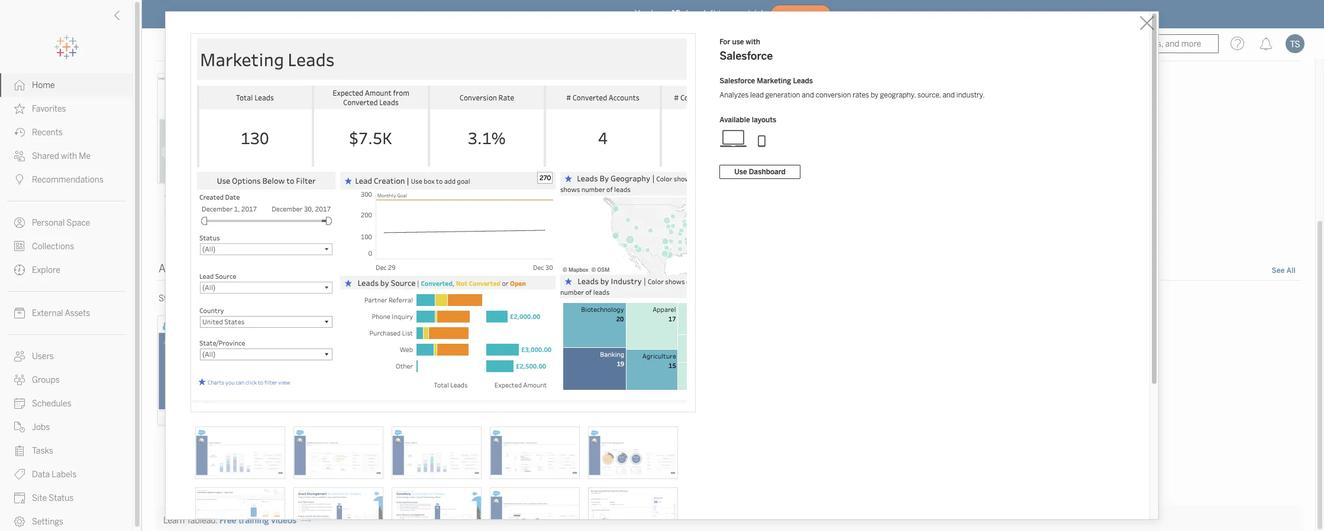 Task type: locate. For each thing, give the bounding box(es) containing it.
use right or at left bottom
[[422, 294, 435, 304]]

1 horizontal spatial your
[[728, 9, 746, 19]]

generation
[[765, 91, 800, 99]]

recents
[[32, 128, 63, 138]]

buy now button
[[770, 5, 831, 24]]

external assets
[[32, 309, 90, 319]]

1 horizontal spatial in
[[719, 9, 726, 19]]

salesforce admin insights image
[[195, 488, 285, 532]]

use dashboard button
[[720, 165, 800, 179]]

explore link
[[0, 259, 133, 282]]

your left trial.
[[728, 9, 746, 19]]

minutes down 'global indicators'
[[174, 209, 201, 217]]

in right the sign
[[327, 294, 334, 304]]

salesforce marketing leads analyzes lead generation and conversion rates by geography, source, and industry.
[[720, 77, 985, 99]]

jobs
[[32, 423, 50, 433]]

your right the sign
[[345, 294, 362, 304]]

workbook.
[[240, 294, 279, 304]]

to right the sign
[[336, 294, 343, 304]]

personal space
[[32, 218, 90, 228]]

data right sample
[[467, 294, 484, 304]]

home
[[32, 80, 55, 91]]

learn
[[163, 517, 185, 527]]

use right for
[[732, 38, 744, 46]]

to left get on the bottom of page
[[486, 294, 493, 304]]

salesforce
[[720, 50, 773, 63], [720, 77, 755, 85], [164, 435, 205, 445]]

data
[[364, 294, 381, 304], [467, 294, 484, 304]]

available
[[720, 116, 750, 124]]

2 vertical spatial salesforce
[[164, 435, 205, 445]]

data labels
[[32, 470, 76, 480]]

1 horizontal spatial with
[[746, 38, 760, 46]]

site status link
[[0, 487, 133, 511]]

geography,
[[880, 91, 916, 99]]

1 data from the left
[[364, 294, 381, 304]]

favorites link
[[0, 97, 133, 121]]

accelerators
[[159, 263, 220, 276]]

1 horizontal spatial data
[[467, 294, 484, 304]]

with left me
[[61, 151, 77, 162]]

1 vertical spatial salesforce
[[720, 77, 755, 85]]

leads
[[793, 77, 813, 85]]

1 vertical spatial in
[[327, 294, 334, 304]]

recommendations
[[32, 175, 104, 185]]

1 ago from the left
[[202, 209, 214, 217]]

ago down indicators
[[202, 209, 214, 217]]

you
[[635, 9, 649, 19]]

external
[[32, 309, 63, 319]]

tasks
[[32, 447, 53, 457]]

pre-
[[206, 294, 221, 304]]

2 ago from the left
[[400, 209, 412, 217]]

1 horizontal spatial use
[[732, 38, 744, 46]]

0 vertical spatial use
[[732, 38, 744, 46]]

0 vertical spatial source,
[[917, 91, 941, 99]]

0 horizontal spatial and
[[802, 91, 814, 99]]

1 horizontal spatial and
[[943, 91, 955, 99]]

1 minutes from the left
[[174, 209, 201, 217]]

source,
[[917, 91, 941, 99], [383, 294, 410, 304]]

0 horizontal spatial ago
[[202, 209, 214, 217]]

shared
[[32, 151, 59, 162]]

source, inside salesforce marketing leads analyzes lead generation and conversion rates by geography, source, and industry.
[[917, 91, 941, 99]]

in right left at the top right
[[719, 9, 726, 19]]

salesforce service cloud - service desk image
[[490, 427, 580, 480]]

salesforce sales cloud - sales pipeline image
[[391, 427, 481, 480]]

indicators
[[191, 193, 231, 203]]

start from a pre-built workbook. simply sign in to your data source, or use sample data to get started.
[[159, 294, 539, 304]]

25
[[164, 209, 173, 217]]

salesforce for salesforce
[[164, 435, 205, 445]]

available layouts
[[720, 116, 776, 124]]

or
[[412, 294, 420, 304]]

free training videos link
[[219, 517, 311, 527]]

salesforce inside salesforce marketing leads analyzes lead generation and conversion rates by geography, source, and industry.
[[720, 77, 755, 85]]

tourism
[[560, 193, 591, 203]]

with inside for use with salesforce
[[746, 38, 760, 46]]

from
[[180, 294, 198, 304]]

a
[[200, 294, 204, 304]]

1 vertical spatial use
[[422, 294, 435, 304]]

left
[[704, 9, 716, 19]]

oracle eloqua
[[560, 435, 614, 445]]

built
[[221, 294, 238, 304]]

1 horizontal spatial to
[[486, 294, 493, 304]]

eloqua
[[587, 435, 614, 445]]

space
[[67, 218, 90, 228]]

1 vertical spatial source,
[[383, 294, 410, 304]]

and
[[802, 91, 814, 99], [943, 91, 955, 99]]

0 horizontal spatial data
[[364, 294, 381, 304]]

13
[[672, 9, 681, 19]]

minutes for global indicators
[[174, 209, 201, 217]]

buy now
[[785, 10, 817, 18]]

tableau.
[[186, 517, 218, 527]]

with
[[746, 38, 760, 46], [61, 151, 77, 162]]

laptop image
[[720, 129, 748, 148]]

in
[[719, 9, 726, 19], [327, 294, 334, 304]]

to
[[336, 294, 343, 304], [486, 294, 493, 304]]

0 vertical spatial your
[[728, 9, 746, 19]]

0 horizontal spatial with
[[61, 151, 77, 162]]

2 and from the left
[[943, 91, 955, 99]]

0 horizontal spatial to
[[336, 294, 343, 304]]

and down leads at the top right of the page
[[802, 91, 814, 99]]

0 vertical spatial in
[[719, 9, 726, 19]]

1 horizontal spatial minutes
[[372, 209, 399, 217]]

dashboard
[[749, 168, 786, 176]]

0 vertical spatial with
[[746, 38, 760, 46]]

0 horizontal spatial minutes
[[174, 209, 201, 217]]

2 to from the left
[[486, 294, 493, 304]]

see all
[[1272, 267, 1296, 275]]

source, right geography,
[[917, 91, 941, 99]]

source, left or at left bottom
[[383, 294, 410, 304]]

with right for
[[746, 38, 760, 46]]

see
[[1272, 267, 1285, 275]]

conversion
[[816, 91, 851, 99]]

0 horizontal spatial use
[[422, 294, 435, 304]]

2 minutes from the left
[[372, 209, 399, 217]]

2 data from the left
[[467, 294, 484, 304]]

use
[[732, 38, 744, 46], [422, 294, 435, 304]]

minutes down business
[[372, 209, 399, 217]]

1 horizontal spatial source,
[[917, 91, 941, 99]]

users
[[32, 352, 54, 362]]

for
[[720, 38, 730, 46]]

data left or at left bottom
[[364, 294, 381, 304]]

get
[[495, 294, 507, 304]]

buy
[[785, 10, 799, 18]]

shared with me link
[[0, 144, 133, 168]]

0 horizontal spatial in
[[327, 294, 334, 304]]

use inside for use with salesforce
[[732, 38, 744, 46]]

1 vertical spatial with
[[61, 151, 77, 162]]

ago right 26 at top left
[[400, 209, 412, 217]]

jobs link
[[0, 416, 133, 440]]

schedules link
[[0, 392, 133, 416]]

0 horizontal spatial your
[[345, 294, 362, 304]]

phone image
[[748, 129, 776, 148]]

1 horizontal spatial ago
[[400, 209, 412, 217]]

your
[[728, 9, 746, 19], [345, 294, 362, 304]]

trial.
[[748, 9, 766, 19]]

layouts
[[752, 116, 776, 124]]

1 vertical spatial your
[[345, 294, 362, 304]]

ago
[[202, 209, 214, 217], [400, 209, 412, 217]]

right arrow image
[[301, 517, 311, 527]]

videos
[[271, 517, 297, 527]]

minutes
[[174, 209, 201, 217], [372, 209, 399, 217]]

oracle
[[560, 435, 585, 445]]

training
[[238, 517, 269, 527]]

and left industry.
[[943, 91, 955, 99]]



Task type: vqa. For each thing, say whether or not it's contained in the screenshot.
the selecting
no



Task type: describe. For each thing, give the bounding box(es) containing it.
rates
[[853, 91, 869, 99]]

simply
[[281, 294, 307, 304]]

labels
[[52, 470, 76, 480]]

1 to from the left
[[336, 294, 343, 304]]

external assets link
[[0, 302, 133, 325]]

0 vertical spatial salesforce
[[720, 50, 773, 63]]

25 minutes ago
[[164, 209, 214, 217]]

analyzes
[[720, 91, 749, 99]]

learn tableau.
[[163, 517, 218, 527]]

home link
[[0, 73, 133, 97]]

recommendations link
[[0, 168, 133, 192]]

with inside "link"
[[61, 151, 77, 162]]

by
[[871, 91, 879, 99]]

0 horizontal spatial source,
[[383, 294, 410, 304]]

minutes for business
[[372, 209, 399, 217]]

settings link
[[0, 511, 133, 532]]

global
[[164, 193, 189, 203]]

shared with me
[[32, 151, 91, 162]]

explore
[[32, 266, 60, 276]]

assets
[[65, 309, 90, 319]]

main navigation. press the up and down arrow keys to access links. element
[[0, 73, 133, 532]]

salesforce service cloud - voice call image
[[293, 427, 383, 480]]

see all link
[[1271, 265, 1296, 278]]

you have 13 days left in your trial.
[[635, 9, 766, 19]]

me
[[79, 151, 91, 162]]

site
[[32, 494, 47, 504]]

ago for global indicators
[[202, 209, 214, 217]]

marketo
[[362, 435, 394, 445]]

industry.
[[956, 91, 985, 99]]

personal
[[32, 218, 65, 228]]

salesforce education cloud - academic admissions process image
[[490, 488, 580, 532]]

marketing
[[757, 77, 791, 85]]

groups
[[32, 376, 60, 386]]

26 minutes ago
[[362, 209, 412, 217]]

26
[[362, 209, 371, 217]]

users link
[[0, 345, 133, 369]]

sign
[[309, 294, 325, 304]]

for use with salesforce
[[720, 38, 773, 63]]

data
[[32, 470, 50, 480]]

started.
[[509, 294, 539, 304]]

1 and from the left
[[802, 91, 814, 99]]

groups link
[[0, 369, 133, 392]]

business
[[362, 193, 397, 203]]

favorites
[[32, 104, 66, 114]]

lead
[[750, 91, 764, 99]]

days
[[683, 9, 701, 19]]

tasks link
[[0, 440, 133, 463]]

sample
[[437, 294, 465, 304]]

site status
[[32, 494, 74, 504]]

salesforce net zero cloud what-if image
[[588, 488, 678, 532]]

data labels link
[[0, 463, 133, 487]]

collections link
[[0, 235, 133, 259]]

navigation panel element
[[0, 35, 133, 532]]

personal space link
[[0, 211, 133, 235]]

all
[[1287, 267, 1296, 275]]

recents link
[[0, 121, 133, 144]]

salesforce nonprofit cloud - grant management image
[[293, 488, 383, 532]]

settings
[[32, 518, 63, 528]]

global indicators
[[164, 193, 231, 203]]

schedules
[[32, 399, 71, 409]]

ago for business
[[400, 209, 412, 217]]

salesforce sales cloud - weighted sales pipeline image
[[195, 427, 285, 480]]

use
[[734, 168, 747, 176]]

salesforce for salesforce marketing leads analyzes lead generation and conversion rates by geography, source, and industry.
[[720, 77, 755, 85]]

now
[[801, 10, 817, 18]]

use dashboard
[[734, 168, 786, 176]]

salesforce consumer goods cloud - key account management image
[[588, 427, 678, 480]]

salesforce nonprofit cloud - donations image
[[391, 488, 481, 532]]

status
[[49, 494, 74, 504]]

collections
[[32, 242, 74, 252]]

free training videos
[[219, 517, 297, 527]]



